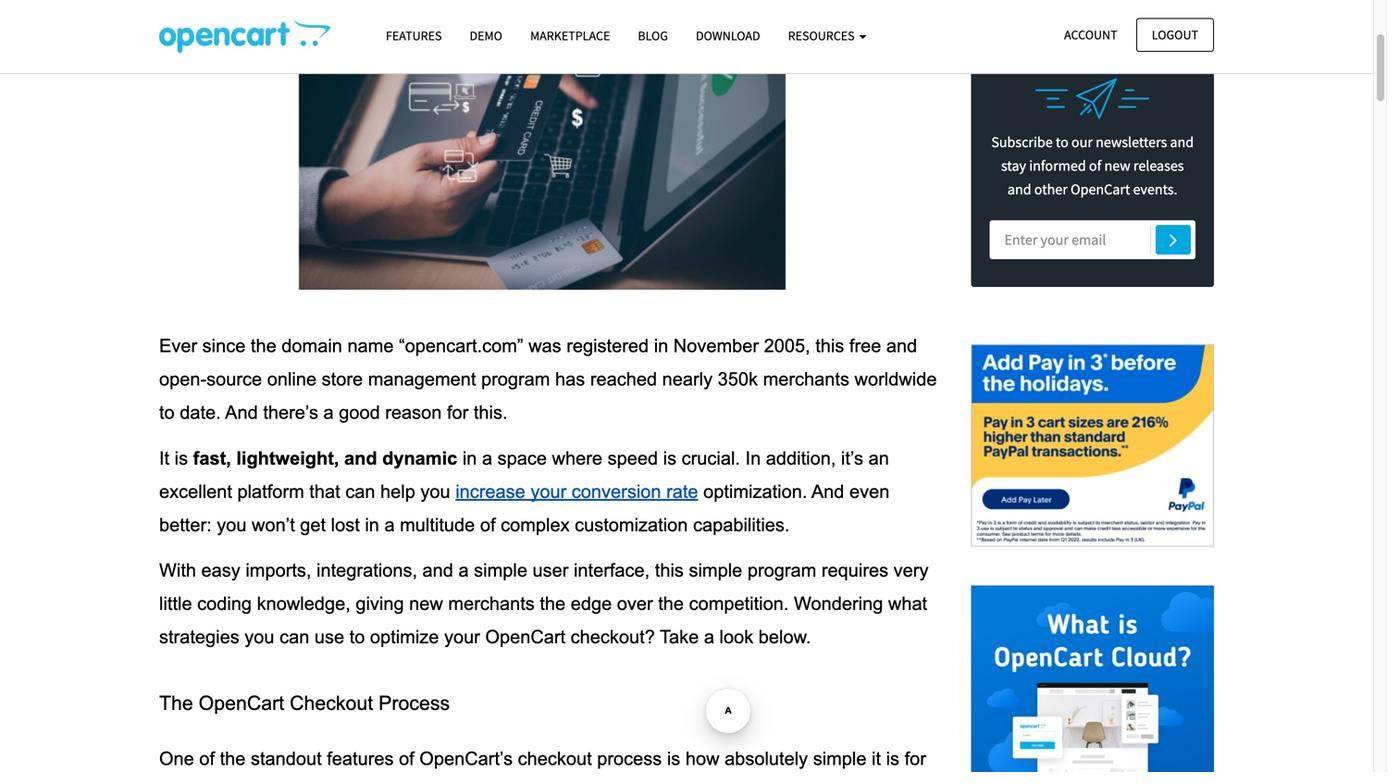 Task type: vqa. For each thing, say whether or not it's contained in the screenshot.
a's in
yes



Task type: describe. For each thing, give the bounding box(es) containing it.
better:
[[159, 515, 212, 535]]

demo link
[[456, 19, 517, 52]]

checkout
[[518, 748, 592, 769]]

lost
[[331, 515, 360, 535]]

and for with easy imports, integrations, and a simple user interface, this simple program requires very little coding knowledge, giving new merchants the edge over the competition. wondering what strategies you can use to optimize your opencart checkout? take a look below.
[[423, 560, 454, 581]]

newsletters
[[1096, 133, 1168, 151]]

opencart inside the with easy imports, integrations, and a simple user interface, this simple program requires very little coding knowledge, giving new merchants the edge over the competition. wondering what strategies you can use to optimize your opencart checkout? take a look below.
[[485, 627, 566, 647]]

in inside "in a space where speed is crucial. in addition, it's an excellent platform that can help you"
[[463, 448, 477, 468]]

demo
[[470, 27, 503, 44]]

and inside ever since the domain name "opencart.com" was registered in november 2005, this free and open-source online store management program has reached nearly 350k merchants worldwide to date. and there's a good reason for this.
[[887, 336, 918, 356]]

absolutely
[[725, 748, 808, 769]]

350k
[[718, 369, 758, 389]]

1 horizontal spatial simple
[[689, 560, 743, 581]]

events.
[[1134, 180, 1178, 199]]

good
[[339, 402, 380, 423]]

ever since the domain name "opencart.com" was registered in november 2005, this free and open-source online store management program has reached nearly 350k merchants worldwide to date. and there's a good reason for this.
[[159, 336, 942, 423]]

worldwide
[[855, 369, 937, 389]]

one of the standout features of opencart's checkout process is how absolutely simple it is for
[[159, 748, 937, 772]]

download link
[[682, 19, 775, 52]]

marketplace link
[[517, 19, 624, 52]]

account
[[1065, 26, 1118, 43]]

conversion
[[572, 481, 661, 502]]

use
[[315, 627, 344, 647]]

opencart's
[[420, 748, 513, 769]]

it is fast, lightweight, and dynamic
[[159, 448, 458, 468]]

since
[[202, 336, 246, 356]]

has
[[555, 369, 585, 389]]

program inside ever since the domain name "opencart.com" was registered in november 2005, this free and open-source online store management program has reached nearly 350k merchants worldwide to date. and there's a good reason for this.
[[481, 369, 550, 389]]

for inside one of the standout features of opencart's checkout process is how absolutely simple it is for
[[905, 748, 927, 769]]

speed
[[608, 448, 658, 468]]

fast,
[[193, 448, 231, 468]]

get
[[300, 515, 326, 535]]

in
[[746, 448, 761, 468]]

rate
[[667, 481, 699, 502]]

in for a
[[365, 515, 379, 535]]

to inside subscribe to our newsletters and stay informed of new releases and other opencart events.
[[1056, 133, 1069, 151]]

our
[[1072, 133, 1093, 151]]

increase
[[456, 481, 526, 502]]

increase your conversion rate link
[[456, 480, 699, 503]]

crucial.
[[682, 448, 741, 468]]

platform
[[237, 481, 304, 502]]

for inside ever since the domain name "opencart.com" was registered in november 2005, this free and open-source online store management program has reached nearly 350k merchants worldwide to date. and there's a good reason for this.
[[447, 402, 469, 423]]

other
[[1035, 180, 1068, 199]]

a down multitude
[[459, 560, 469, 581]]

little
[[159, 594, 192, 614]]

opencart inside subscribe to our newsletters and stay informed of new releases and other opencart events.
[[1071, 180, 1131, 199]]

look
[[720, 627, 754, 647]]

in for november
[[654, 336, 669, 356]]

multitude
[[400, 515, 475, 535]]

opencart newsletter
[[996, 44, 1190, 67]]

coding
[[197, 594, 252, 614]]

knowledge,
[[257, 594, 351, 614]]

you inside the with easy imports, integrations, and a simple user interface, this simple program requires very little coding knowledge, giving new merchants the edge over the competition. wondering what strategies you can use to optimize your opencart checkout? take a look below.
[[245, 627, 274, 647]]

addition,
[[766, 448, 836, 468]]

of right "features"
[[399, 748, 414, 769]]

integrations,
[[317, 560, 418, 581]]

optimization. and even better: you won't get lost in a multitude of complex customization capabilities.
[[159, 481, 895, 535]]

resources
[[788, 27, 858, 44]]

reached
[[590, 369, 657, 389]]

imports,
[[246, 560, 311, 581]]

of right one
[[199, 748, 215, 769]]

user
[[533, 560, 569, 581]]

opencart right тhe
[[199, 692, 284, 714]]

process
[[379, 692, 450, 714]]

interface,
[[574, 560, 650, 581]]

opencart down the account
[[996, 44, 1081, 67]]

easy
[[201, 560, 241, 581]]

features link
[[372, 19, 456, 52]]

and for it is fast, lightweight, and dynamic
[[344, 448, 377, 468]]

"opencart.com"
[[399, 336, 524, 356]]

optimization.
[[704, 481, 808, 502]]

help
[[380, 481, 416, 502]]

the inside one of the standout features of opencart's checkout process is how absolutely simple it is for
[[220, 748, 246, 769]]

0 horizontal spatial simple
[[474, 560, 528, 581]]

and for subscribe to our newsletters and stay informed of new releases and other opencart events.
[[1171, 133, 1194, 151]]

this inside the with easy imports, integrations, and a simple user interface, this simple program requires very little coding knowledge, giving new merchants the edge over the competition. wondering what strategies you can use to optimize your opencart checkout? take a look below.
[[655, 560, 684, 581]]

can inside "in a space where speed is crucial. in addition, it's an excellent platform that can help you"
[[345, 481, 375, 502]]

subscribe
[[992, 133, 1053, 151]]

reason
[[385, 402, 442, 423]]

it's
[[841, 448, 864, 468]]

standout
[[251, 748, 322, 769]]

of inside subscribe to our newsletters and stay informed of new releases and other opencart events.
[[1090, 157, 1102, 175]]

merchants inside ever since the domain name "opencart.com" was registered in november 2005, this free and open-source online store management program has reached nearly 350k merchants worldwide to date. and there's a good reason for this.
[[763, 369, 850, 389]]

won't
[[252, 515, 295, 535]]



Task type: locate. For each thing, give the bounding box(es) containing it.
a up increase
[[482, 448, 493, 468]]

0 horizontal spatial this
[[655, 560, 684, 581]]

simple left user
[[474, 560, 528, 581]]

1 vertical spatial you
[[217, 515, 247, 535]]

date.
[[180, 402, 221, 423]]

2 vertical spatial to
[[350, 627, 365, 647]]

the
[[251, 336, 277, 356], [540, 594, 566, 614], [658, 594, 684, 614], [220, 748, 246, 769]]

releases
[[1134, 157, 1184, 175]]

name
[[348, 336, 394, 356]]

store
[[322, 369, 363, 389]]

2 vertical spatial you
[[245, 627, 274, 647]]

resources link
[[775, 19, 881, 52]]

of down "our"
[[1090, 157, 1102, 175]]

can
[[345, 481, 375, 502], [280, 627, 309, 647]]

0 vertical spatial your
[[531, 481, 567, 502]]

marketplace
[[530, 27, 610, 44]]

1 vertical spatial for
[[905, 748, 927, 769]]

program up competition.
[[748, 560, 817, 581]]

newsletter
[[1085, 44, 1190, 67]]

of inside optimization. and even better: you won't get lost in a multitude of complex customization capabilities.
[[480, 515, 496, 535]]

capabilities.
[[693, 515, 790, 535]]

to right use
[[350, 627, 365, 647]]

this
[[816, 336, 845, 356], [655, 560, 684, 581]]

you inside "in a space where speed is crucial. in addition, it's an excellent platform that can help you"
[[421, 481, 450, 502]]

management
[[368, 369, 476, 389]]

this.
[[474, 402, 508, 423]]

blog
[[638, 27, 668, 44]]

wondering
[[794, 594, 883, 614]]

new
[[1105, 157, 1131, 175], [409, 594, 443, 614]]

opencart down user
[[485, 627, 566, 647]]

how
[[686, 748, 720, 769]]

subscribe to our newsletters and stay informed of new releases and other opencart events.
[[992, 133, 1194, 199]]

1 vertical spatial to
[[159, 402, 175, 423]]

excellent
[[159, 481, 232, 502]]

and down the stay
[[1008, 180, 1032, 199]]

open-
[[159, 369, 207, 389]]

the up take
[[658, 594, 684, 614]]

0 horizontal spatial merchants
[[448, 594, 535, 614]]

1 horizontal spatial new
[[1105, 157, 1131, 175]]

this right interface,
[[655, 560, 684, 581]]

complex
[[501, 515, 570, 535]]

merchants down 2005,
[[763, 369, 850, 389]]

0 horizontal spatial your
[[444, 627, 480, 647]]

in
[[654, 336, 669, 356], [463, 448, 477, 468], [365, 515, 379, 535]]

very
[[894, 560, 929, 581]]

you up multitude
[[421, 481, 450, 502]]

below.
[[759, 627, 811, 647]]

0 vertical spatial you
[[421, 481, 450, 502]]

to
[[1056, 133, 1069, 151], [159, 402, 175, 423], [350, 627, 365, 647]]

lightweight,
[[236, 448, 339, 468]]

2 vertical spatial in
[[365, 515, 379, 535]]

checkout?
[[571, 627, 655, 647]]

the left standout
[[220, 748, 246, 769]]

1 vertical spatial in
[[463, 448, 477, 468]]

features
[[386, 27, 442, 44]]

simple
[[474, 560, 528, 581], [689, 560, 743, 581], [813, 748, 867, 769]]

registered
[[567, 336, 649, 356]]

customization
[[575, 515, 688, 535]]

to left date.
[[159, 402, 175, 423]]

and down multitude
[[423, 560, 454, 581]]

0 horizontal spatial in
[[365, 515, 379, 535]]

this inside ever since the domain name "opencart.com" was registered in november 2005, this free and open-source online store management program has reached nearly 350k merchants worldwide to date. and there's a good reason for this.
[[816, 336, 845, 356]]

simple inside one of the standout features of opencart's checkout process is how absolutely simple it is for
[[813, 748, 867, 769]]

optimize
[[370, 627, 439, 647]]

new up the optimize
[[409, 594, 443, 614]]

program up this.
[[481, 369, 550, 389]]

a inside optimization. and even better: you won't get lost in a multitude of complex customization capabilities.
[[385, 515, 395, 535]]

one
[[159, 748, 194, 769]]

dynamic
[[382, 448, 458, 468]]

where
[[552, 448, 603, 468]]

1 vertical spatial program
[[748, 560, 817, 581]]

0 horizontal spatial and
[[225, 402, 258, 423]]

in right the lost
[[365, 515, 379, 535]]

blog link
[[624, 19, 682, 52]]

this left free
[[816, 336, 845, 356]]

1 horizontal spatial for
[[905, 748, 927, 769]]

1 horizontal spatial program
[[748, 560, 817, 581]]

and inside optimization. and even better: you won't get lost in a multitude of complex customization capabilities.
[[812, 481, 845, 502]]

strategies
[[159, 627, 240, 647]]

space
[[498, 448, 547, 468]]

to left "our"
[[1056, 133, 1069, 151]]

a inside "in a space where speed is crucial. in addition, it's an excellent platform that can help you"
[[482, 448, 493, 468]]

can inside the with easy imports, integrations, and a simple user interface, this simple program requires very little coding knowledge, giving new merchants the edge over the competition. wondering what strategies you can use to optimize your opencart checkout? take a look below.
[[280, 627, 309, 647]]

a left good
[[324, 402, 334, 423]]

1 horizontal spatial merchants
[[763, 369, 850, 389]]

conversion magic: uncovered strategies to optimize opencart checkout image
[[159, 19, 330, 53]]

0 vertical spatial merchants
[[763, 369, 850, 389]]

you inside optimization. and even better: you won't get lost in a multitude of complex customization capabilities.
[[217, 515, 247, 535]]

opencart
[[996, 44, 1081, 67], [1071, 180, 1131, 199], [485, 627, 566, 647], [199, 692, 284, 714]]

2 horizontal spatial to
[[1056, 133, 1069, 151]]

giving
[[356, 594, 404, 614]]

0 vertical spatial for
[[447, 402, 469, 423]]

and up releases at the top right of page
[[1171, 133, 1194, 151]]

to inside ever since the domain name "opencart.com" was registered in november 2005, this free and open-source online store management program has reached nearly 350k merchants worldwide to date. and there's a good reason for this.
[[159, 402, 175, 423]]

1 horizontal spatial your
[[531, 481, 567, 502]]

your right the optimize
[[444, 627, 480, 647]]

1 vertical spatial this
[[655, 560, 684, 581]]

with
[[159, 560, 196, 581]]

new inside subscribe to our newsletters and stay informed of new releases and other opencart events.
[[1105, 157, 1131, 175]]

and up worldwide
[[887, 336, 918, 356]]

november
[[674, 336, 759, 356]]

of down increase
[[480, 515, 496, 535]]

2005,
[[764, 336, 811, 356]]

simple left it
[[813, 748, 867, 769]]

requires
[[822, 560, 889, 581]]

тhe opencart checkout process
[[159, 692, 450, 714]]

1 horizontal spatial this
[[816, 336, 845, 356]]

of
[[1090, 157, 1102, 175], [480, 515, 496, 535], [199, 748, 215, 769], [399, 748, 414, 769]]

even
[[850, 481, 890, 502]]

merchants down user
[[448, 594, 535, 614]]

0 horizontal spatial new
[[409, 594, 443, 614]]

0 vertical spatial in
[[654, 336, 669, 356]]

0 vertical spatial this
[[816, 336, 845, 356]]

download
[[696, 27, 761, 44]]

1 vertical spatial new
[[409, 594, 443, 614]]

and
[[225, 402, 258, 423], [812, 481, 845, 502]]

1 vertical spatial and
[[812, 481, 845, 502]]

your up complex at the left bottom of page
[[531, 481, 567, 502]]

source
[[207, 369, 262, 389]]

can right that
[[345, 481, 375, 502]]

in up nearly
[[654, 336, 669, 356]]

with easy imports, integrations, and a simple user interface, this simple program requires very little coding knowledge, giving new merchants the edge over the competition. wondering what strategies you can use to optimize your opencart checkout? take a look below.
[[159, 560, 934, 647]]

and
[[1171, 133, 1194, 151], [1008, 180, 1032, 199], [887, 336, 918, 356], [344, 448, 377, 468], [423, 560, 454, 581]]

in inside ever since the domain name "opencart.com" was registered in november 2005, this free and open-source online store management program has reached nearly 350k merchants worldwide to date. and there's a good reason for this.
[[654, 336, 669, 356]]

0 vertical spatial and
[[225, 402, 258, 423]]

you left won't
[[217, 515, 247, 535]]

to inside the with easy imports, integrations, and a simple user interface, this simple program requires very little coding knowledge, giving new merchants the edge over the competition. wondering what strategies you can use to optimize your opencart checkout? take a look below.
[[350, 627, 365, 647]]

that
[[309, 481, 340, 502]]

a down help
[[385, 515, 395, 535]]

your inside the with easy imports, integrations, and a simple user interface, this simple program requires very little coding knowledge, giving new merchants the edge over the competition. wondering what strategies you can use to optimize your opencart checkout? take a look below.
[[444, 627, 480, 647]]

paypal blog image
[[972, 324, 1215, 567]]

and down 'it's'
[[812, 481, 845, 502]]

and inside the with easy imports, integrations, and a simple user interface, this simple program requires very little coding knowledge, giving new merchants the edge over the competition. wondering what strategies you can use to optimize your opencart checkout? take a look below.
[[423, 560, 454, 581]]

0 vertical spatial new
[[1105, 157, 1131, 175]]

for left this.
[[447, 402, 469, 423]]

in a space where speed is crucial. in addition, it's an excellent platform that can help you
[[159, 448, 895, 502]]

an
[[869, 448, 889, 468]]

0 horizontal spatial to
[[159, 402, 175, 423]]

logout link
[[1137, 18, 1215, 52]]

0 horizontal spatial for
[[447, 402, 469, 423]]

and down source
[[225, 402, 258, 423]]

simple up competition.
[[689, 560, 743, 581]]

the down user
[[540, 594, 566, 614]]

competition.
[[689, 594, 789, 614]]

opencart down informed
[[1071, 180, 1131, 199]]

it
[[159, 448, 170, 468]]

1 horizontal spatial and
[[812, 481, 845, 502]]

the right since
[[251, 336, 277, 356]]

what
[[889, 594, 928, 614]]

is inside "in a space where speed is crucial. in addition, it's an excellent platform that can help you"
[[663, 448, 677, 468]]

angle right image
[[1170, 228, 1178, 251]]

0 horizontal spatial program
[[481, 369, 550, 389]]

1 horizontal spatial in
[[463, 448, 477, 468]]

new inside the with easy imports, integrations, and a simple user interface, this simple program requires very little coding knowledge, giving new merchants the edge over the competition. wondering what strategies you can use to optimize your opencart checkout? take a look below.
[[409, 594, 443, 614]]

over
[[617, 594, 653, 614]]

1 horizontal spatial can
[[345, 481, 375, 502]]

1 vertical spatial your
[[444, 627, 480, 647]]

a left look at bottom right
[[704, 627, 715, 647]]

was
[[529, 336, 562, 356]]

online
[[267, 369, 317, 389]]

in up increase
[[463, 448, 477, 468]]

account link
[[1049, 18, 1134, 52]]

a
[[324, 402, 334, 423], [482, 448, 493, 468], [385, 515, 395, 535], [459, 560, 469, 581], [704, 627, 715, 647]]

2 horizontal spatial in
[[654, 336, 669, 356]]

and down good
[[344, 448, 377, 468]]

new down newsletters
[[1105, 157, 1131, 175]]

1 horizontal spatial to
[[350, 627, 365, 647]]

it
[[872, 748, 881, 769]]

for right it
[[905, 748, 927, 769]]

in inside optimization. and even better: you won't get lost in a multitude of complex customization capabilities.
[[365, 515, 379, 535]]

1 vertical spatial can
[[280, 627, 309, 647]]

nearly
[[663, 369, 713, 389]]

2 horizontal spatial simple
[[813, 748, 867, 769]]

0 vertical spatial to
[[1056, 133, 1069, 151]]

program inside the with easy imports, integrations, and a simple user interface, this simple program requires very little coding knowledge, giving new merchants the edge over the competition. wondering what strategies you can use to optimize your opencart checkout? take a look below.
[[748, 560, 817, 581]]

you down coding
[[245, 627, 274, 647]]

Enter your email text field
[[990, 220, 1196, 259]]

take
[[660, 627, 699, 647]]

0 horizontal spatial can
[[280, 627, 309, 647]]

increase your conversion rate
[[456, 481, 699, 502]]

the inside ever since the domain name "opencart.com" was registered in november 2005, this free and open-source online store management program has reached nearly 350k merchants worldwide to date. and there's a good reason for this.
[[251, 336, 277, 356]]

opencart cloud image
[[972, 585, 1215, 772]]

can down knowledge,
[[280, 627, 309, 647]]

informed
[[1030, 157, 1087, 175]]

logout
[[1152, 26, 1199, 43]]

a inside ever since the domain name "opencart.com" was registered in november 2005, this free and open-source online store management program has reached nearly 350k merchants worldwide to date. and there's a good reason for this.
[[324, 402, 334, 423]]

0 vertical spatial can
[[345, 481, 375, 502]]

merchants inside the with easy imports, integrations, and a simple user interface, this simple program requires very little coding knowledge, giving new merchants the edge over the competition. wondering what strategies you can use to optimize your opencart checkout? take a look below.
[[448, 594, 535, 614]]

features
[[327, 748, 394, 769]]

and inside ever since the domain name "opencart.com" was registered in november 2005, this free and open-source online store management program has reached nearly 350k merchants worldwide to date. and there's a good reason for this.
[[225, 402, 258, 423]]

0 vertical spatial program
[[481, 369, 550, 389]]

you
[[421, 481, 450, 502], [217, 515, 247, 535], [245, 627, 274, 647]]

1 vertical spatial merchants
[[448, 594, 535, 614]]

process
[[597, 748, 662, 769]]



